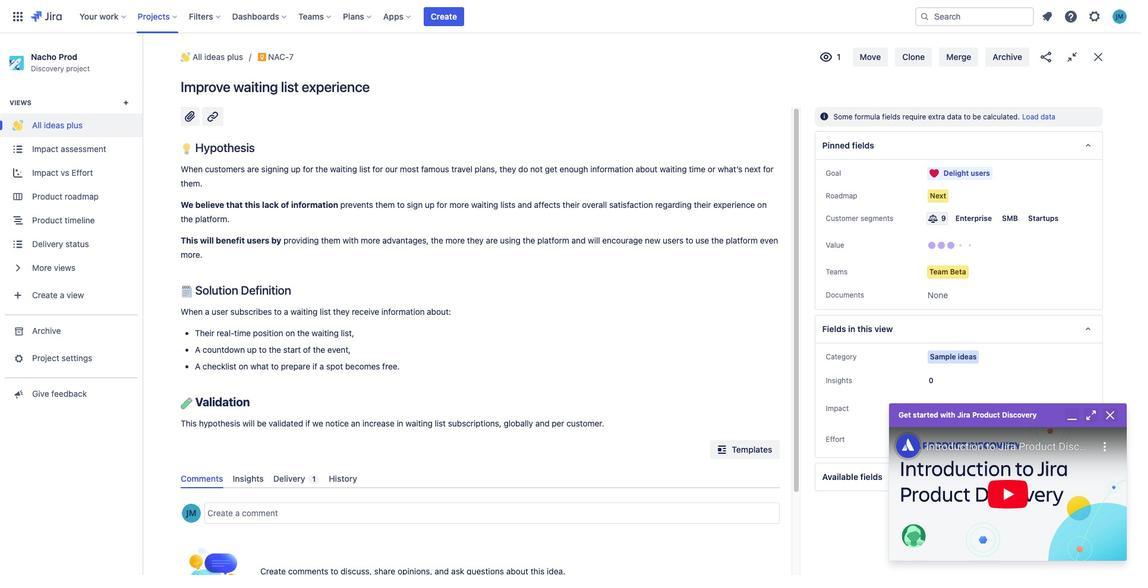 Task type: vqa. For each thing, say whether or not it's contained in the screenshot.
"roadmap" popup button at the right of the page
yes



Task type: locate. For each thing, give the bounding box(es) containing it.
up inside prevents them to sign up for more waiting lists and affects their overall satisfaction regarding their experience on the platform.
[[425, 200, 435, 210]]

will right hypothesis
[[243, 418, 255, 428]]

customer.
[[566, 418, 604, 428]]

this for this will benefit users by
[[181, 235, 198, 245]]

overall
[[582, 200, 607, 210]]

create down more
[[32, 290, 58, 300]]

this will benefit users by
[[181, 235, 281, 245]]

all ideas plus
[[193, 52, 243, 62], [32, 120, 83, 130]]

0 horizontal spatial time
[[234, 328, 251, 338]]

effort right vs
[[72, 168, 93, 178]]

all right :wave: image on the top of page
[[32, 120, 42, 130]]

a for user
[[205, 307, 209, 317]]

product roadmap
[[32, 192, 99, 202]]

0 horizontal spatial all
[[32, 120, 42, 130]]

1 inside tab list
[[312, 475, 316, 484]]

them inside providing them with more advantages, the more they are using the platform and will encourage new users to use the platform even more.
[[321, 235, 340, 245]]

your
[[79, 11, 97, 21]]

0 vertical spatial create
[[431, 11, 457, 21]]

of right lack on the top of page
[[281, 200, 289, 210]]

with inside providing them with more advantages, the more they are using the platform and will encourage new users to use the platform even more.
[[343, 235, 359, 245]]

waiting right about
[[660, 164, 687, 174]]

2 vertical spatial and
[[535, 418, 549, 428]]

experience inside prevents them to sign up for more waiting lists and affects their overall satisfaction regarding their experience on the platform.
[[713, 200, 755, 210]]

give feedback
[[32, 389, 87, 399]]

delivery for delivery status
[[32, 239, 63, 249]]

they down prevents them to sign up for more waiting lists and affects their overall satisfaction regarding their experience on the platform. on the top of the page
[[467, 235, 484, 245]]

value button
[[822, 238, 848, 253]]

up right sign
[[425, 200, 435, 210]]

plans
[[343, 11, 364, 21]]

notifications image
[[1040, 9, 1054, 23]]

0 vertical spatial and
[[518, 200, 532, 210]]

and right lists
[[518, 200, 532, 210]]

pinned fields element
[[814, 131, 1103, 160]]

move button
[[853, 48, 888, 67]]

insights inside tab list
[[233, 474, 264, 484]]

effort inside impact vs effort link
[[72, 168, 93, 178]]

delivery inside group
[[32, 239, 63, 249]]

1 vertical spatial insights
[[233, 474, 264, 484]]

0 vertical spatial 1
[[837, 52, 841, 62]]

1 horizontal spatial with
[[940, 411, 955, 420]]

improve waiting list experience
[[181, 78, 370, 95]]

2 vertical spatial fields
[[860, 472, 882, 482]]

all ideas plus link up impact assessment
[[0, 114, 143, 138]]

settings image
[[1088, 9, 1102, 23]]

0 vertical spatial experience
[[302, 78, 370, 95]]

2 data from the left
[[1041, 112, 1055, 121]]

when for when customers are signing up for the waiting list for our most famous travel plans, they do not get enough information about waiting time or what's next for them.
[[181, 164, 203, 174]]

1 horizontal spatial in
[[848, 324, 855, 334]]

1 vertical spatial when
[[181, 307, 203, 317]]

sample
[[930, 352, 956, 361]]

users right delight
[[971, 169, 990, 178]]

them inside prevents them to sign up for more waiting lists and affects their overall satisfaction regarding their experience on the platform.
[[375, 200, 395, 210]]

2 when from the top
[[181, 307, 203, 317]]

0 vertical spatial fields
[[882, 112, 900, 121]]

users right new
[[663, 235, 683, 245]]

be left calculated.
[[973, 112, 981, 121]]

fields for available fields
[[860, 472, 882, 482]]

1 vertical spatial create
[[32, 290, 58, 300]]

1 horizontal spatial all ideas plus
[[193, 52, 243, 62]]

category button
[[822, 350, 860, 364]]

create down comments
[[207, 508, 233, 518]]

7
[[289, 52, 294, 62]]

delivery up comment
[[273, 474, 305, 484]]

in right the increase
[[397, 418, 403, 428]]

and left per
[[535, 418, 549, 428]]

impact left vs
[[32, 168, 58, 178]]

feedback image
[[12, 388, 24, 400]]

2 horizontal spatial and
[[571, 235, 586, 245]]

them right the providing
[[321, 235, 340, 245]]

the right using
[[523, 235, 535, 245]]

product up delivery status
[[32, 215, 62, 226]]

1 horizontal spatial archive button
[[985, 48, 1029, 67]]

0 horizontal spatial archive button
[[0, 319, 143, 343]]

on inside prevents them to sign up for more waiting lists and affects their overall satisfaction regarding their experience on the platform.
[[757, 200, 767, 210]]

0 vertical spatial in
[[848, 324, 855, 334]]

weighting value image
[[928, 214, 938, 224]]

group containing all ideas plus
[[0, 83, 143, 315]]

travel
[[451, 164, 472, 174]]

are left using
[[486, 235, 498, 245]]

globally
[[504, 418, 533, 428]]

0 horizontal spatial their
[[563, 200, 580, 210]]

1 horizontal spatial their
[[694, 200, 711, 210]]

0 vertical spatial insights
[[826, 376, 852, 385]]

product right jira
[[972, 411, 1000, 420]]

nac-7 link
[[256, 50, 302, 64]]

view inside dropdown button
[[67, 290, 84, 300]]

in right fields
[[848, 324, 855, 334]]

1 vertical spatial are
[[486, 235, 498, 245]]

event,
[[327, 345, 351, 355]]

info image
[[819, 112, 829, 121]]

1 vertical spatial view
[[875, 324, 893, 334]]

real-
[[217, 328, 234, 338]]

checklist
[[203, 361, 236, 371]]

data
[[947, 112, 962, 121], [1041, 112, 1055, 121]]

1 this from the top
[[181, 235, 198, 245]]

apps button
[[380, 7, 415, 26]]

to up their real-time position on the waiting list,
[[274, 307, 282, 317]]

time left or
[[689, 164, 705, 174]]

the inside prevents them to sign up for more waiting lists and affects their overall satisfaction regarding their experience on the platform.
[[181, 214, 193, 224]]

all ideas plus link
[[178, 50, 243, 64], [0, 114, 143, 138]]

:wave: image
[[181, 52, 190, 62], [181, 52, 190, 62], [12, 120, 23, 131]]

a checklist on what to prepare if a spot becomes free.
[[195, 361, 400, 371]]

1 vertical spatial this
[[181, 418, 197, 428]]

create inside button
[[431, 11, 457, 21]]

impact
[[32, 144, 58, 154], [32, 168, 58, 178], [826, 404, 849, 413]]

the right use in the top of the page
[[711, 235, 724, 245]]

ideas up 'improve' on the left top of the page
[[204, 52, 225, 62]]

0 horizontal spatial archive
[[32, 326, 61, 336]]

0 vertical spatial archive
[[993, 52, 1022, 62]]

discovery inside nacho prod discovery project
[[31, 64, 64, 73]]

time down subscribes
[[234, 328, 251, 338]]

segments
[[860, 214, 893, 223]]

when up their
[[181, 307, 203, 317]]

1 horizontal spatial data
[[1041, 112, 1055, 121]]

0 vertical spatial all ideas plus link
[[178, 50, 243, 64]]

archive
[[993, 52, 1022, 62], [32, 326, 61, 336]]

if left we on the left of page
[[305, 418, 310, 428]]

users left by
[[247, 235, 269, 245]]

group
[[0, 83, 143, 315]]

this left hypothesis
[[181, 418, 197, 428]]

for left the our
[[372, 164, 383, 174]]

are left signing
[[247, 164, 259, 174]]

user
[[212, 307, 228, 317]]

more down when customers are signing up for the waiting list for our most famous travel plans, they do not get enough information about waiting time or what's next for them.
[[449, 200, 469, 210]]

1 left history
[[312, 475, 316, 484]]

create right the apps dropdown button
[[431, 11, 457, 21]]

view
[[67, 290, 84, 300], [875, 324, 893, 334]]

fields right pinned
[[852, 140, 874, 150]]

0 horizontal spatial them
[[321, 235, 340, 245]]

they up list,
[[333, 307, 350, 317]]

ideas inside group
[[44, 120, 64, 130]]

available fields element
[[814, 463, 1103, 492]]

0 horizontal spatial discovery
[[31, 64, 64, 73]]

tab list containing comments
[[176, 469, 784, 489]]

a for a countdown up to the start of the event,
[[195, 345, 200, 355]]

more left the advantages,
[[361, 235, 380, 245]]

category
[[826, 352, 857, 361]]

all up 'improve' on the left top of the page
[[193, 52, 202, 62]]

1 horizontal spatial plus
[[227, 52, 243, 62]]

0 vertical spatial be
[[973, 112, 981, 121]]

1 vertical spatial be
[[257, 418, 267, 428]]

1 left move
[[837, 52, 841, 62]]

are inside when customers are signing up for the waiting list for our most famous travel plans, they do not get enough information about waiting time or what's next for them.
[[247, 164, 259, 174]]

the right signing
[[315, 164, 328, 174]]

1 when from the top
[[181, 164, 203, 174]]

1 horizontal spatial time
[[689, 164, 705, 174]]

banner containing your work
[[0, 0, 1141, 33]]

impact assessment
[[32, 144, 106, 154]]

of right the start
[[303, 345, 311, 355]]

1 horizontal spatial information
[[381, 307, 425, 317]]

0 vertical spatial view
[[67, 290, 84, 300]]

1 horizontal spatial them
[[375, 200, 395, 210]]

0 vertical spatial time
[[689, 164, 705, 174]]

1 horizontal spatial experience
[[713, 200, 755, 210]]

the down their real-time position on the waiting list,
[[269, 345, 281, 355]]

some formula fields require extra data to be calculated. load data
[[834, 112, 1055, 121]]

waiting inside prevents them to sign up for more waiting lists and affects their overall satisfaction regarding their experience on the platform.
[[471, 200, 498, 210]]

1 horizontal spatial effort
[[826, 435, 845, 444]]

will up more.
[[200, 235, 214, 245]]

2 a from the top
[[195, 361, 200, 371]]

more
[[449, 200, 469, 210], [361, 235, 380, 245], [445, 235, 465, 245]]

teams up documents
[[826, 268, 848, 276]]

1 vertical spatial a
[[195, 361, 200, 371]]

effort down impact dropdown button
[[826, 435, 845, 444]]

apps
[[383, 11, 403, 21]]

templates button
[[710, 440, 779, 459]]

2 vertical spatial they
[[333, 307, 350, 317]]

to left use in the top of the page
[[686, 235, 693, 245]]

0 vertical spatial product
[[32, 192, 62, 202]]

waiting up their real-time position on the waiting list,
[[291, 307, 318, 317]]

delivery inside tab list
[[273, 474, 305, 484]]

1 vertical spatial impact
[[32, 168, 58, 178]]

2 horizontal spatial on
[[757, 200, 767, 210]]

and down overall
[[571, 235, 586, 245]]

platform left even
[[726, 235, 758, 245]]

discovery down nacho
[[31, 64, 64, 73]]

views
[[10, 99, 32, 106]]

when
[[181, 164, 203, 174], [181, 307, 203, 317]]

do
[[518, 164, 528, 174]]

insights down category popup button
[[826, 376, 852, 385]]

0 horizontal spatial this
[[245, 200, 260, 210]]

are
[[247, 164, 259, 174], [486, 235, 498, 245]]

more for up
[[449, 200, 469, 210]]

1 vertical spatial product
[[32, 215, 62, 226]]

to inside providing them with more advantages, the more they are using the platform and will encourage new users to use the platform even more.
[[686, 235, 693, 245]]

1 vertical spatial experience
[[713, 200, 755, 210]]

be left validated
[[257, 418, 267, 428]]

banner
[[0, 0, 1141, 33]]

this
[[181, 235, 198, 245], [181, 418, 197, 428]]

product down impact vs effort
[[32, 192, 62, 202]]

waiting down nac-
[[233, 78, 278, 95]]

up inside when customers are signing up for the waiting list for our most famous travel plans, they do not get enough information about waiting time or what's next for them.
[[291, 164, 301, 174]]

2 vertical spatial impact
[[826, 404, 849, 413]]

Search field
[[915, 7, 1034, 26]]

list,
[[341, 328, 354, 338]]

the right the advantages,
[[431, 235, 443, 245]]

1 horizontal spatial are
[[486, 235, 498, 245]]

load data button
[[1022, 112, 1055, 121]]

a left user on the bottom left
[[205, 307, 209, 317]]

ideas
[[204, 52, 225, 62], [44, 120, 64, 130], [958, 352, 977, 361]]

projects
[[138, 11, 170, 21]]

:notepad_spiral: image
[[181, 286, 193, 298], [181, 286, 193, 298]]

teams
[[298, 11, 324, 21], [826, 268, 848, 276]]

2 horizontal spatial create
[[431, 11, 457, 21]]

:heart: image
[[929, 169, 939, 178]]

0 horizontal spatial effort
[[72, 168, 93, 178]]

:heart: image
[[929, 169, 939, 178]]

1 vertical spatial them
[[321, 235, 340, 245]]

ideas up impact assessment
[[44, 120, 64, 130]]

data right extra
[[947, 112, 962, 121]]

1 horizontal spatial teams
[[826, 268, 848, 276]]

project settings image
[[12, 353, 24, 365]]

startups
[[1028, 214, 1058, 223]]

0 vertical spatial them
[[375, 200, 395, 210]]

1 a from the top
[[195, 345, 200, 355]]

jira image
[[31, 9, 62, 23], [31, 9, 62, 23]]

1 vertical spatial effort
[[826, 435, 845, 444]]

1 horizontal spatial 1
[[837, 52, 841, 62]]

1 vertical spatial ideas
[[44, 120, 64, 130]]

1 horizontal spatial ideas
[[204, 52, 225, 62]]

1 inside popup button
[[837, 52, 841, 62]]

comments
[[181, 474, 223, 484]]

0 vertical spatial on
[[757, 200, 767, 210]]

discovery right jira
[[1002, 411, 1037, 420]]

vs
[[61, 168, 69, 178]]

impact down insights dropdown button at the bottom of the page
[[826, 404, 849, 413]]

all ideas plus link up 'improve' on the left top of the page
[[178, 50, 243, 64]]

up for sign
[[425, 200, 435, 210]]

1 vertical spatial with
[[940, 411, 955, 420]]

a left checklist
[[195, 361, 200, 371]]

create inside dropdown button
[[32, 290, 58, 300]]

2 vertical spatial create
[[207, 508, 233, 518]]

will left 'encourage'
[[588, 235, 600, 245]]

1 vertical spatial all ideas plus
[[32, 120, 83, 130]]

a
[[195, 345, 200, 355], [195, 361, 200, 371]]

believe
[[195, 200, 224, 210]]

product for product timeline
[[32, 215, 62, 226]]

a down their
[[195, 345, 200, 355]]

0 vertical spatial discovery
[[31, 64, 64, 73]]

sample ideas
[[930, 352, 977, 361]]

0 vertical spatial they
[[499, 164, 516, 174]]

a down views
[[60, 290, 64, 300]]

1 horizontal spatial view
[[875, 324, 893, 334]]

archive button up the "project settings" button
[[0, 319, 143, 343]]

affects
[[534, 200, 560, 210]]

them right prevents
[[375, 200, 395, 210]]

plans button
[[339, 7, 376, 26]]

view inside "element"
[[875, 324, 893, 334]]

a inside dropdown button
[[60, 290, 64, 300]]

providing
[[283, 235, 319, 245]]

1 vertical spatial if
[[305, 418, 310, 428]]

the down we
[[181, 214, 193, 224]]

teams left plans
[[298, 11, 324, 21]]

on up the start
[[285, 328, 295, 338]]

1 platform from the left
[[537, 235, 569, 245]]

1 vertical spatial in
[[397, 418, 403, 428]]

nacho prod discovery project
[[31, 52, 90, 73]]

1 horizontal spatial of
[[303, 345, 311, 355]]

improve
[[181, 78, 230, 95]]

1 vertical spatial archive button
[[0, 319, 143, 343]]

project
[[66, 64, 90, 73]]

the inside when customers are signing up for the waiting list for our most famous travel plans, they do not get enough information about waiting time or what's next for them.
[[315, 164, 328, 174]]

this up more.
[[181, 235, 198, 245]]

archive up project
[[32, 326, 61, 336]]

in
[[848, 324, 855, 334], [397, 418, 403, 428]]

next
[[930, 191, 946, 200]]

0 horizontal spatial and
[[518, 200, 532, 210]]

on up even
[[757, 200, 767, 210]]

2 platform from the left
[[726, 235, 758, 245]]

0 horizontal spatial all ideas plus link
[[0, 114, 143, 138]]

create
[[431, 11, 457, 21], [32, 290, 58, 300], [207, 508, 233, 518]]

1 vertical spatial all ideas plus link
[[0, 114, 143, 138]]

0 horizontal spatial if
[[305, 418, 310, 428]]

when inside when customers are signing up for the waiting list for our most famous travel plans, they do not get enough information about waiting time or what's next for them.
[[181, 164, 203, 174]]

hypothesis
[[199, 418, 240, 428]]

0 horizontal spatial 1
[[312, 475, 316, 484]]

fields left require
[[882, 112, 900, 121]]

0 vertical spatial this
[[181, 235, 198, 245]]

1 horizontal spatial they
[[467, 235, 484, 245]]

1 button
[[818, 48, 845, 67]]

this right fields
[[857, 324, 872, 334]]

2 this from the top
[[181, 418, 197, 428]]

ideas right the "sample"
[[958, 352, 977, 361]]

their
[[195, 328, 214, 338]]

1 horizontal spatial this
[[857, 324, 872, 334]]

projects button
[[134, 7, 182, 26]]

comments image
[[187, 546, 239, 575]]

1 vertical spatial all
[[32, 120, 42, 130]]

2 horizontal spatial users
[[971, 169, 990, 178]]

roadmap button
[[822, 189, 861, 203]]

move
[[860, 52, 881, 62]]

insights up create a comment
[[233, 474, 264, 484]]

0 vertical spatial teams
[[298, 11, 324, 21]]

1 data from the left
[[947, 112, 962, 121]]

they left do
[[499, 164, 516, 174]]

view down more views link
[[67, 290, 84, 300]]

0 horizontal spatial plus
[[67, 120, 83, 130]]

more for advantages,
[[445, 235, 465, 245]]

1 vertical spatial time
[[234, 328, 251, 338]]

2 horizontal spatial information
[[590, 164, 633, 174]]

1 horizontal spatial be
[[973, 112, 981, 121]]

a for comment
[[235, 508, 240, 518]]

1 vertical spatial discovery
[[1002, 411, 1037, 420]]

add attachment image
[[183, 109, 197, 124]]

we
[[181, 200, 193, 210]]

2 their from the left
[[694, 200, 711, 210]]

more inside prevents them to sign up for more waiting lists and affects their overall satisfaction regarding their experience on the platform.
[[449, 200, 469, 210]]

with left jira
[[940, 411, 955, 420]]

delight users
[[944, 169, 990, 178]]

1 vertical spatial and
[[571, 235, 586, 245]]

your profile and settings image
[[1112, 9, 1127, 23]]

discovery
[[31, 64, 64, 73], [1002, 411, 1037, 420]]

search image
[[920, 12, 929, 21]]

delight
[[944, 169, 969, 178]]

plus up 'improve' on the left top of the page
[[227, 52, 243, 62]]

by
[[271, 235, 281, 245]]

1 horizontal spatial will
[[243, 418, 255, 428]]

platform down affects
[[537, 235, 569, 245]]

1 vertical spatial archive
[[32, 326, 61, 336]]

1 horizontal spatial users
[[663, 235, 683, 245]]

time
[[689, 164, 705, 174], [234, 328, 251, 338]]

waiting up event,
[[312, 328, 339, 338]]

them
[[375, 200, 395, 210], [321, 235, 340, 245]]

archive left share icon
[[993, 52, 1022, 62]]

nac-7
[[268, 52, 294, 62]]

:wave: image
[[12, 120, 23, 131]]

information up the providing
[[291, 200, 338, 210]]

delivery up more
[[32, 239, 63, 249]]

available
[[822, 472, 858, 482]]

information left about:
[[381, 307, 425, 317]]

project settings
[[32, 353, 92, 363]]

1 horizontal spatial insights
[[826, 376, 852, 385]]

insights inside dropdown button
[[826, 376, 852, 385]]

their
[[563, 200, 580, 210], [694, 200, 711, 210]]

tab list
[[176, 469, 784, 489]]

plus inside group
[[67, 120, 83, 130]]

1 vertical spatial up
[[425, 200, 435, 210]]

:test_tube: image
[[181, 397, 193, 409], [181, 397, 193, 409]]

when up them.
[[181, 164, 203, 174]]

current project sidebar image
[[130, 48, 156, 71]]



Task type: describe. For each thing, give the bounding box(es) containing it.
create for create a view
[[32, 290, 58, 300]]

1 horizontal spatial all ideas plus link
[[178, 50, 243, 64]]

a for a checklist on what to prepare if a spot becomes free.
[[195, 361, 200, 371]]

more.
[[181, 250, 202, 260]]

started
[[913, 411, 938, 420]]

value
[[826, 241, 844, 250]]

merge
[[946, 52, 971, 62]]

0 horizontal spatial users
[[247, 235, 269, 245]]

information inside when customers are signing up for the waiting list for our most famous travel plans, they do not get enough information about waiting time or what's next for them.
[[590, 164, 633, 174]]

all inside jira product discovery navigation element
[[32, 120, 42, 130]]

project settings button
[[0, 347, 143, 371]]

more views
[[32, 263, 76, 273]]

0 horizontal spatial be
[[257, 418, 267, 428]]

1 horizontal spatial if
[[312, 361, 317, 371]]

0 horizontal spatial in
[[397, 418, 403, 428]]

the left event,
[[313, 345, 325, 355]]

2 vertical spatial ideas
[[958, 352, 977, 361]]

load
[[1022, 112, 1039, 121]]

more
[[32, 263, 52, 273]]

all ideas plus inside group
[[32, 120, 83, 130]]

in inside "element"
[[848, 324, 855, 334]]

list inside when customers are signing up for the waiting list for our most famous travel plans, they do not get enough information about waiting time or what's next for them.
[[359, 164, 370, 174]]

0 horizontal spatial they
[[333, 307, 350, 317]]

to up what
[[259, 345, 267, 355]]

archive inside jira product discovery navigation element
[[32, 326, 61, 336]]

satisfaction
[[609, 200, 653, 210]]

fields in this view element
[[814, 315, 1103, 344]]

2 vertical spatial up
[[247, 345, 257, 355]]

pinned fields
[[822, 140, 874, 150]]

increase
[[362, 418, 394, 428]]

help image
[[1064, 9, 1078, 23]]

a countdown up to the start of the event,
[[195, 345, 351, 355]]

none
[[928, 290, 948, 300]]

them for with
[[321, 235, 340, 245]]

status
[[65, 239, 89, 249]]

clone
[[902, 52, 925, 62]]

link issue image
[[206, 109, 220, 124]]

list left receive
[[320, 307, 331, 317]]

0 vertical spatial ideas
[[204, 52, 225, 62]]

validation
[[195, 395, 250, 409]]

get started with jira product discovery
[[899, 411, 1037, 420]]

enough
[[559, 164, 588, 174]]

for right signing
[[303, 164, 313, 174]]

:wave: image inside group
[[12, 120, 23, 131]]

delivery for delivery
[[273, 474, 305, 484]]

some
[[834, 112, 853, 121]]

validated
[[269, 418, 303, 428]]

teams button
[[822, 265, 851, 279]]

next
[[745, 164, 761, 174]]

1 horizontal spatial on
[[285, 328, 295, 338]]

this inside "element"
[[857, 324, 872, 334]]

most
[[400, 164, 419, 174]]

product timeline
[[32, 215, 95, 226]]

goal button
[[822, 166, 845, 181]]

time inside when customers are signing up for the waiting list for our most famous travel plans, they do not get enough information about waiting time or what's next for them.
[[689, 164, 705, 174]]

your work button
[[76, 7, 130, 26]]

dashboards
[[232, 11, 279, 21]]

feedback
[[51, 389, 87, 399]]

smb
[[1002, 214, 1018, 223]]

2 vertical spatial product
[[972, 411, 1000, 420]]

delivery status link
[[0, 233, 143, 256]]

fields in this view
[[822, 324, 893, 334]]

and inside providing them with more advantages, the more they are using the platform and will encourage new users to use the platform even more.
[[571, 235, 586, 245]]

2 vertical spatial information
[[381, 307, 425, 317]]

1 horizontal spatial and
[[535, 418, 549, 428]]

0 vertical spatial plus
[[227, 52, 243, 62]]

receive
[[352, 307, 379, 317]]

dashboards button
[[229, 7, 291, 26]]

a for view
[[60, 290, 64, 300]]

customer segments button
[[822, 212, 897, 226]]

them for to
[[375, 200, 395, 210]]

becomes
[[345, 361, 380, 371]]

create a view button
[[0, 284, 143, 308]]

impact for assessment
[[32, 144, 58, 154]]

1 vertical spatial information
[[291, 200, 338, 210]]

primary element
[[7, 0, 906, 33]]

fields for pinned fields
[[852, 140, 874, 150]]

0 vertical spatial archive button
[[985, 48, 1029, 67]]

pinned
[[822, 140, 850, 150]]

the up the start
[[297, 328, 309, 338]]

0 vertical spatial all ideas plus
[[193, 52, 243, 62]]

jira
[[957, 411, 970, 420]]

create a view
[[32, 290, 84, 300]]

their real-time position on the waiting list,
[[195, 328, 354, 338]]

2 vertical spatial on
[[239, 361, 248, 371]]

free.
[[382, 361, 400, 371]]

are inside providing them with more advantages, the more they are using the platform and will encourage new users to use the platform even more.
[[486, 235, 498, 245]]

with for started
[[940, 411, 955, 420]]

merge button
[[939, 48, 978, 67]]

your work
[[79, 11, 119, 21]]

teams inside dropdown button
[[826, 268, 848, 276]]

list left subscriptions,
[[435, 418, 446, 428]]

comment
[[242, 508, 278, 518]]

share image
[[1039, 50, 1053, 64]]

give
[[32, 389, 49, 399]]

this for this hypothesis will be validated if we notice an increase in waiting list subscriptions, globally and per customer.
[[181, 418, 197, 428]]

list down 7
[[281, 78, 299, 95]]

effort inside 'effort' popup button
[[826, 435, 845, 444]]

lack
[[262, 200, 279, 210]]

signing
[[261, 164, 289, 174]]

0 horizontal spatial will
[[200, 235, 214, 245]]

waiting up prevents
[[330, 164, 357, 174]]

impact vs effort
[[32, 168, 93, 178]]

them.
[[181, 178, 202, 188]]

1 their from the left
[[563, 200, 580, 210]]

to inside prevents them to sign up for more waiting lists and affects their overall satisfaction regarding their experience on the platform.
[[397, 200, 405, 210]]

editor templates image
[[715, 443, 729, 457]]

a left spot
[[319, 361, 324, 371]]

up for signing
[[291, 164, 301, 174]]

extra
[[928, 112, 945, 121]]

nac-
[[268, 52, 289, 62]]

will inside providing them with more advantages, the more they are using the platform and will encourage new users to use the platform even more.
[[588, 235, 600, 245]]

create for create a comment
[[207, 508, 233, 518]]

and inside prevents them to sign up for more waiting lists and affects their overall satisfaction regarding their experience on the platform.
[[518, 200, 532, 210]]

create for create
[[431, 11, 457, 21]]

waiting right the increase
[[406, 418, 433, 428]]

close image
[[1091, 50, 1105, 64]]

delivery status
[[32, 239, 89, 249]]

for inside prevents them to sign up for more waiting lists and affects their overall satisfaction regarding their experience on the platform.
[[437, 200, 447, 210]]

or
[[708, 164, 716, 174]]

they inside providing them with more advantages, the more they are using the platform and will encourage new users to use the platform even more.
[[467, 235, 484, 245]]

filters
[[189, 11, 213, 21]]

to right what
[[271, 361, 279, 371]]

impact for vs
[[32, 168, 58, 178]]

a up their real-time position on the waiting list,
[[284, 307, 288, 317]]

subscribes
[[230, 307, 272, 317]]

regarding
[[655, 200, 692, 210]]

about:
[[427, 307, 451, 317]]

users inside providing them with more advantages, the more they are using the platform and will encourage new users to use the platform even more.
[[663, 235, 683, 245]]

goal
[[826, 169, 841, 178]]

0 vertical spatial this
[[245, 200, 260, 210]]

:bulb: image
[[181, 143, 193, 155]]

1 horizontal spatial all
[[193, 52, 202, 62]]

platform.
[[195, 214, 229, 224]]

create button
[[424, 7, 464, 26]]

notice
[[325, 418, 349, 428]]

position
[[253, 328, 283, 338]]

solution definition
[[193, 283, 291, 297]]

prepare
[[281, 361, 310, 371]]

templates
[[732, 444, 772, 455]]

beta
[[950, 268, 966, 276]]

our
[[385, 164, 398, 174]]

when a user subscribes to a waiting list they receive information about:
[[181, 307, 451, 317]]

with for them
[[343, 235, 359, 245]]

impact vs effort link
[[0, 161, 143, 185]]

1 vertical spatial of
[[303, 345, 311, 355]]

to up pinned fields element
[[964, 112, 971, 121]]

settings
[[62, 353, 92, 363]]

countdown
[[203, 345, 245, 355]]

for right next
[[763, 164, 774, 174]]

product for product roadmap
[[32, 192, 62, 202]]

0 vertical spatial of
[[281, 200, 289, 210]]

jira product discovery navigation element
[[0, 33, 143, 575]]

they inside when customers are signing up for the waiting list for our most famous travel plans, they do not get enough information about waiting time or what's next for them.
[[499, 164, 516, 174]]

we believe that this lack of information
[[181, 200, 340, 210]]

1 horizontal spatial archive
[[993, 52, 1022, 62]]

impact inside dropdown button
[[826, 404, 849, 413]]

when for when a user subscribes to a waiting list they receive information about:
[[181, 307, 203, 317]]

collapse image
[[1065, 50, 1079, 64]]

teams inside popup button
[[298, 11, 324, 21]]

that
[[226, 200, 243, 210]]

:bulb: image
[[181, 143, 193, 155]]

views
[[54, 263, 76, 273]]



